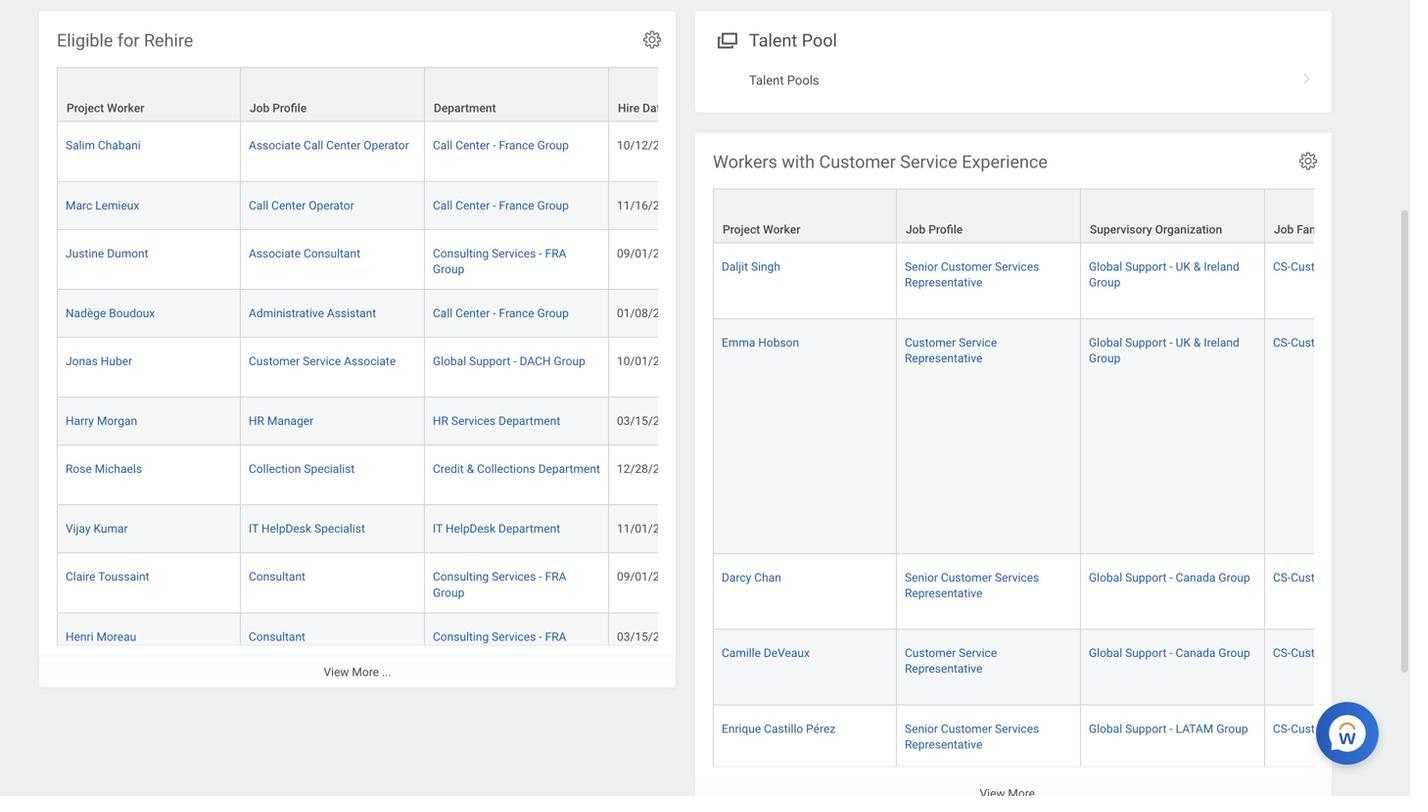 Task type: describe. For each thing, give the bounding box(es) containing it.
1 vertical spatial specialist
[[314, 522, 365, 536]]

henri
[[66, 630, 94, 644]]

eligible for rehire
[[57, 30, 193, 51]]

jonas
[[66, 354, 98, 368]]

supervisory organization column header
[[1081, 189, 1265, 244]]

it helpdesk specialist
[[249, 522, 365, 536]]

with
[[782, 152, 815, 172]]

date
[[642, 101, 667, 115]]

emma hobson link
[[722, 332, 799, 349]]

row containing enrique castillo pérez
[[713, 705, 1410, 796]]

support for second cs-customer service link from the top
[[1125, 336, 1167, 349]]

marc lemieux
[[66, 199, 139, 212]]

it for it helpdesk department
[[433, 522, 443, 536]]

call center - france group for call center operator
[[433, 199, 569, 212]]

operator inside call center operator link
[[309, 199, 354, 212]]

hr for hr services department
[[433, 414, 448, 428]]

2 vertical spatial associate
[[344, 354, 396, 368]]

cs-customer service for darcy chan
[[1273, 571, 1383, 584]]

chevron right image
[[1295, 66, 1320, 86]]

global support - dach group
[[433, 354, 585, 368]]

marc
[[66, 199, 92, 212]]

michaels
[[95, 462, 142, 476]]

0 vertical spatial specialist
[[304, 462, 355, 476]]

consulting services - fra group for 03/15/2018
[[433, 630, 566, 659]]

uk for customer service representative
[[1176, 336, 1191, 349]]

nadège boudoux link
[[66, 303, 155, 320]]

view more ... link
[[39, 656, 676, 688]]

associate for associate call center operator
[[249, 139, 301, 152]]

& for customer service representative
[[1194, 336, 1201, 349]]

project worker button for for
[[58, 68, 240, 121]]

dumont
[[107, 247, 148, 260]]

2 cs-customer service from the top
[[1273, 336, 1383, 349]]

job profile button for workers with customer service experience
[[897, 190, 1080, 242]]

castillo
[[764, 722, 803, 736]]

call for 10/12/2020
[[433, 139, 453, 152]]

job profile for rehire
[[250, 101, 307, 115]]

toussaint
[[98, 570, 149, 584]]

customer service representative for second customer service representative link from the bottom
[[905, 336, 997, 365]]

darcy
[[722, 571, 751, 584]]

rose michaels
[[66, 462, 142, 476]]

collection
[[249, 462, 301, 476]]

france for 01/08/2021
[[499, 306, 534, 320]]

justine dumont
[[66, 247, 148, 260]]

talent pool
[[749, 30, 837, 51]]

2 global support - canada group link from the top
[[1089, 642, 1250, 660]]

chan
[[754, 571, 781, 584]]

call center operator link
[[249, 195, 354, 212]]

job profile for customer
[[906, 223, 963, 237]]

row containing claire toussaint
[[57, 553, 1157, 613]]

claire
[[66, 570, 95, 584]]

10/01/2020
[[617, 354, 679, 368]]

2 customer service representative link from the top
[[905, 642, 997, 676]]

consulting services - fra group link for 09/01/2017
[[433, 566, 566, 600]]

cs- for camille deveaux
[[1273, 646, 1291, 660]]

worker for with
[[763, 223, 800, 237]]

consulting for 09/01/2017
[[433, 570, 489, 584]]

global for second cs-customer service link from the top
[[1089, 336, 1122, 349]]

supervisory
[[1090, 223, 1152, 237]]

representative for global support - uk & ireland group
[[905, 276, 982, 290]]

& for senior customer services representative
[[1194, 260, 1201, 274]]

credit & collections department link
[[433, 458, 600, 476]]

talent pools link
[[695, 60, 1332, 101]]

hr services department
[[433, 414, 560, 428]]

vijay kumar
[[66, 522, 128, 536]]

03/15/2018
[[617, 630, 679, 644]]

job family button
[[1265, 190, 1410, 242]]

09/01/2020
[[617, 247, 679, 260]]

harry morgan link
[[66, 410, 137, 428]]

row containing nadège boudoux
[[57, 290, 1157, 338]]

helpdesk for specialist
[[261, 522, 311, 536]]

cs- for daljit singh
[[1273, 260, 1291, 274]]

job for customer
[[906, 223, 926, 237]]

harry
[[66, 414, 94, 428]]

enrique
[[722, 722, 761, 736]]

call center - france group link for associate call center operator
[[433, 135, 569, 152]]

senior customer services representative for global support - uk & ireland group
[[905, 260, 1039, 290]]

camille deveaux
[[722, 646, 810, 660]]

talent pools
[[749, 73, 819, 88]]

consulting services - fra group link for 03/15/2018
[[433, 626, 566, 659]]

credit
[[433, 462, 464, 476]]

job family
[[1274, 223, 1331, 237]]

supervisory organization button
[[1081, 190, 1264, 242]]

jonas huber link
[[66, 350, 132, 368]]

it helpdesk department link
[[433, 518, 560, 536]]

global support - dach group link
[[433, 350, 585, 368]]

vijay
[[66, 522, 91, 536]]

department button
[[425, 68, 608, 121]]

senior customer services representative link for global support - latam group
[[905, 718, 1039, 751]]

global for cs-customer service link corresponding to daljit singh
[[1089, 260, 1122, 274]]

global support - uk & ireland group for senior customer services representative
[[1089, 260, 1239, 290]]

rose
[[66, 462, 92, 476]]

& inside eligible for rehire element
[[467, 462, 474, 476]]

claire toussaint link
[[66, 566, 149, 584]]

customer service associate link
[[249, 350, 396, 368]]

emma
[[722, 336, 755, 349]]

view more ...
[[324, 665, 391, 679]]

talent for talent pool
[[749, 30, 797, 51]]

row containing rose michaels
[[57, 446, 1157, 506]]

cs- for darcy chan
[[1273, 571, 1291, 584]]

configure workers with customer service experience image
[[1297, 150, 1319, 172]]

3 call center - france group from the top
[[433, 306, 569, 320]]

huber
[[101, 354, 132, 368]]

senior customer services representative link for global support - canada group
[[905, 567, 1039, 600]]

henri moreau link
[[66, 626, 136, 644]]

canada for first global support - canada group link from the bottom of the workers with customer service experience element
[[1176, 646, 1216, 660]]

emma hobson
[[722, 336, 799, 349]]

operator inside associate call center operator link
[[364, 139, 409, 152]]

marc lemieux link
[[66, 195, 139, 212]]

fra for 09/01/2017
[[545, 570, 566, 584]]

collection specialist
[[249, 462, 355, 476]]

project for workers
[[723, 223, 760, 237]]

0 vertical spatial consultant
[[304, 247, 360, 260]]

consultant link for henri moreau
[[249, 626, 305, 644]]

cs-customer service for camille deveaux
[[1273, 646, 1383, 660]]

project worker button for with
[[714, 190, 896, 242]]

harry morgan
[[66, 414, 137, 428]]

customer inside eligible for rehire element
[[249, 354, 300, 368]]

workers
[[713, 152, 777, 172]]

1 customer service representative link from the top
[[905, 332, 997, 365]]

rehire
[[144, 30, 193, 51]]

associate consultant link
[[249, 243, 360, 260]]

support inside global support - dach group link
[[469, 354, 511, 368]]

hr manager link
[[249, 410, 314, 428]]

global support - canada group for first global support - canada group link from the bottom of the workers with customer service experience element
[[1089, 646, 1250, 660]]

boudoux
[[109, 306, 155, 320]]

nadège boudoux
[[66, 306, 155, 320]]

global support - latam group
[[1089, 722, 1248, 736]]

senior customer services representative link for global support - uk & ireland group
[[905, 256, 1039, 290]]

job profile column header for workers with customer service experience
[[897, 189, 1081, 244]]

dach
[[520, 354, 551, 368]]

manager
[[267, 414, 314, 428]]

consultant link for claire toussaint
[[249, 566, 305, 584]]

hr for hr manager
[[249, 414, 264, 428]]

enrique castillo pérez
[[722, 722, 836, 736]]

workers with customer service experience element
[[695, 133, 1410, 796]]

deveaux
[[764, 646, 810, 660]]

cs-customer service for enrique castillo pérez
[[1273, 722, 1383, 736]]

canada for first global support - canada group link from the top of the workers with customer service experience element
[[1176, 571, 1216, 584]]

for
[[117, 30, 140, 51]]

uk for senior customer services representative
[[1176, 260, 1191, 274]]

call for 11/16/2020
[[433, 199, 453, 212]]

senior for darcy chan
[[905, 571, 938, 584]]

row containing marc lemieux
[[57, 182, 1157, 230]]

it helpdesk specialist link
[[249, 518, 365, 536]]

senior for enrique castillo pérez
[[905, 722, 938, 736]]

morgan
[[97, 414, 137, 428]]

project worker for eligible
[[67, 101, 144, 115]]

hr services department link
[[433, 410, 560, 428]]

hire
[[618, 101, 640, 115]]

customer service associate
[[249, 354, 396, 368]]

representative for global support - canada group
[[905, 586, 982, 600]]



Task type: vqa. For each thing, say whether or not it's contained in the screenshot.
& corresponding to Senior Customer Services Representative
yes



Task type: locate. For each thing, give the bounding box(es) containing it.
1 horizontal spatial helpdesk
[[446, 522, 496, 536]]

2 vertical spatial consulting
[[433, 630, 489, 644]]

project worker column header for for
[[57, 67, 241, 123]]

1 senior customer services representative link from the top
[[905, 256, 1039, 290]]

0 vertical spatial senior customer services representative link
[[905, 256, 1039, 290]]

it
[[249, 522, 259, 536], [433, 522, 443, 536]]

cs-customer service
[[1273, 260, 1383, 274], [1273, 336, 1383, 349], [1273, 571, 1383, 584], [1273, 646, 1383, 660], [1273, 722, 1383, 736]]

it for it helpdesk specialist
[[249, 522, 259, 536]]

1 horizontal spatial operator
[[364, 139, 409, 152]]

0 vertical spatial call center - france group
[[433, 139, 569, 152]]

job profile up associate call center operator link
[[250, 101, 307, 115]]

2 fra from the top
[[545, 570, 566, 584]]

global inside global support - latam group link
[[1089, 722, 1122, 736]]

canada
[[1176, 571, 1216, 584], [1176, 646, 1216, 660]]

eligible
[[57, 30, 113, 51]]

services
[[492, 247, 536, 260], [995, 260, 1039, 274], [451, 414, 496, 428], [492, 570, 536, 584], [995, 571, 1039, 584], [492, 630, 536, 644], [995, 722, 1039, 736]]

profile down experience
[[929, 223, 963, 237]]

lemieux
[[95, 199, 139, 212]]

1 cs-customer service link from the top
[[1273, 256, 1383, 274]]

1 vertical spatial associate
[[249, 247, 301, 260]]

talent for talent pools
[[749, 73, 784, 88]]

0 vertical spatial consulting services - fra group link
[[433, 243, 566, 276]]

job profile button down experience
[[897, 190, 1080, 242]]

1 vertical spatial uk
[[1176, 336, 1191, 349]]

fra left 03/15/2018
[[545, 630, 566, 644]]

project inside eligible for rehire element
[[67, 101, 104, 115]]

pérez
[[806, 722, 836, 736]]

0 vertical spatial france
[[499, 139, 534, 152]]

menu group image
[[713, 26, 739, 52]]

row containing vijay kumar
[[57, 506, 1157, 553]]

consulting for 09/01/2020
[[433, 247, 489, 260]]

1 vertical spatial france
[[499, 199, 534, 212]]

0 horizontal spatial profile
[[272, 101, 307, 115]]

cs-customer service link for enrique castillo pérez
[[1273, 718, 1383, 736]]

cs- for enrique castillo pérez
[[1273, 722, 1291, 736]]

cs-customer service link for camille deveaux
[[1273, 642, 1383, 660]]

1 vertical spatial job profile button
[[897, 190, 1080, 242]]

1 global support - canada group from the top
[[1089, 571, 1250, 584]]

0 vertical spatial job profile column header
[[241, 67, 425, 123]]

1 vertical spatial customer service representative link
[[905, 642, 997, 676]]

1 vertical spatial senior customer services representative link
[[905, 567, 1039, 600]]

profile up associate call center operator link
[[272, 101, 307, 115]]

eligible for rehire element
[[39, 11, 1157, 688]]

consultant for claire toussaint
[[249, 570, 305, 584]]

1 vertical spatial call center - france group link
[[433, 195, 569, 212]]

job profile button up associate call center operator link
[[241, 68, 424, 121]]

2 vertical spatial &
[[467, 462, 474, 476]]

1 senior from the top
[[905, 260, 938, 274]]

2 helpdesk from the left
[[446, 522, 496, 536]]

1 ireland from the top
[[1204, 260, 1239, 274]]

project worker button down the rehire
[[58, 68, 240, 121]]

credit & collections department
[[433, 462, 600, 476]]

1 vertical spatial senior customer services representative
[[905, 571, 1039, 600]]

customer service representative for first customer service representative link from the bottom of the workers with customer service experience element
[[905, 646, 997, 676]]

1 vertical spatial project worker button
[[714, 190, 896, 242]]

project for eligible
[[67, 101, 104, 115]]

1 hr from the left
[[249, 414, 264, 428]]

4 representative from the top
[[905, 662, 982, 676]]

3 senior from the top
[[905, 722, 938, 736]]

cs-customer service link for darcy chan
[[1273, 567, 1383, 584]]

1 horizontal spatial job
[[906, 223, 926, 237]]

1 vertical spatial global support - uk & ireland group link
[[1089, 332, 1239, 365]]

0 vertical spatial canada
[[1176, 571, 1216, 584]]

1 vertical spatial call center - france group
[[433, 199, 569, 212]]

1 it from the left
[[249, 522, 259, 536]]

service inside eligible for rehire element
[[303, 354, 341, 368]]

2 vertical spatial senior
[[905, 722, 938, 736]]

fra left 09/01/2020
[[545, 247, 566, 260]]

henri moreau
[[66, 630, 136, 644]]

job profile column header for eligible for rehire
[[241, 67, 425, 123]]

0 vertical spatial global support - canada group
[[1089, 571, 1250, 584]]

0 vertical spatial profile
[[272, 101, 307, 115]]

1 horizontal spatial it
[[433, 522, 443, 536]]

2 vertical spatial call center - france group link
[[433, 303, 569, 320]]

hr manager
[[249, 414, 314, 428]]

pools
[[787, 73, 819, 88]]

consulting for 03/15/2018
[[433, 630, 489, 644]]

0 vertical spatial global support - uk & ireland group
[[1089, 260, 1239, 290]]

cs-customer service link for daljit singh
[[1273, 256, 1383, 274]]

configure eligible for rehire image
[[641, 29, 663, 50]]

1 vertical spatial consultant link
[[249, 626, 305, 644]]

support inside global support - latam group link
[[1125, 722, 1167, 736]]

row containing camille deveaux
[[713, 630, 1410, 705]]

global support - uk & ireland group link for customer service representative
[[1089, 332, 1239, 365]]

consultant link down the it helpdesk specialist
[[249, 566, 305, 584]]

global support - uk & ireland group link
[[1089, 256, 1239, 290], [1089, 332, 1239, 365]]

job profile button for eligible for rehire
[[241, 68, 424, 121]]

2 hr from the left
[[433, 414, 448, 428]]

3 france from the top
[[499, 306, 534, 320]]

1 customer service representative from the top
[[905, 336, 997, 365]]

0 vertical spatial senior customer services representative
[[905, 260, 1039, 290]]

4 cs-customer service link from the top
[[1273, 642, 1383, 660]]

1 vertical spatial consulting services - fra group link
[[433, 566, 566, 600]]

fra
[[545, 247, 566, 260], [545, 570, 566, 584], [545, 630, 566, 644]]

job down workers with customer service experience
[[906, 223, 926, 237]]

1 vertical spatial profile
[[929, 223, 963, 237]]

administrative
[[249, 306, 324, 320]]

1 horizontal spatial job profile button
[[897, 190, 1080, 242]]

2 france from the top
[[499, 199, 534, 212]]

more
[[352, 665, 379, 679]]

0 vertical spatial global support - uk & ireland group link
[[1089, 256, 1239, 290]]

0 horizontal spatial worker
[[107, 101, 144, 115]]

0 horizontal spatial job profile column header
[[241, 67, 425, 123]]

job profile column header
[[241, 67, 425, 123], [897, 189, 1081, 244]]

1 vertical spatial talent
[[749, 73, 784, 88]]

cs-
[[1273, 260, 1291, 274], [1273, 336, 1291, 349], [1273, 571, 1291, 584], [1273, 646, 1291, 660], [1273, 722, 1291, 736]]

job profile
[[250, 101, 307, 115], [906, 223, 963, 237]]

worker for for
[[107, 101, 144, 115]]

hire date button
[[609, 68, 704, 121]]

row containing salim chabani
[[57, 122, 1157, 182]]

job for rehire
[[250, 101, 270, 115]]

11/16/2020
[[617, 199, 679, 212]]

1 vertical spatial global support - canada group
[[1089, 646, 1250, 660]]

salim chabani
[[66, 139, 141, 152]]

2 vertical spatial senior customer services representative
[[905, 722, 1039, 751]]

5 cs-customer service link from the top
[[1273, 718, 1383, 736]]

0 horizontal spatial it
[[249, 522, 259, 536]]

1 global support - uk & ireland group from the top
[[1089, 260, 1239, 290]]

fra for 03/15/2018
[[545, 630, 566, 644]]

department inside popup button
[[434, 101, 496, 115]]

job inside job family popup button
[[1274, 223, 1294, 237]]

1 vertical spatial global support - canada group link
[[1089, 642, 1250, 660]]

1 talent from the top
[[749, 30, 797, 51]]

2 canada from the top
[[1176, 646, 1216, 660]]

consulting services - fra group link
[[433, 243, 566, 276], [433, 566, 566, 600], [433, 626, 566, 659]]

project worker column header down the rehire
[[57, 67, 241, 123]]

1 consulting services - fra group link from the top
[[433, 243, 566, 276]]

1 call center - france group from the top
[[433, 139, 569, 152]]

helpdesk for department
[[446, 522, 496, 536]]

support for cs-customer service link corresponding to daljit singh
[[1125, 260, 1167, 274]]

enrique castillo pérez link
[[722, 718, 836, 736]]

hr
[[249, 414, 264, 428], [433, 414, 448, 428]]

chabani
[[98, 139, 141, 152]]

1 uk from the top
[[1176, 260, 1191, 274]]

0 vertical spatial project worker
[[67, 101, 144, 115]]

&
[[1194, 260, 1201, 274], [1194, 336, 1201, 349], [467, 462, 474, 476]]

project worker column header
[[57, 67, 241, 123], [713, 189, 897, 244]]

0 vertical spatial project worker button
[[58, 68, 240, 121]]

daljit singh
[[722, 260, 780, 274]]

2 call center - france group link from the top
[[433, 195, 569, 212]]

1 canada from the top
[[1176, 571, 1216, 584]]

associate down assistant
[[344, 354, 396, 368]]

0 horizontal spatial project worker button
[[58, 68, 240, 121]]

1 vertical spatial canada
[[1176, 646, 1216, 660]]

1 vertical spatial customer service representative
[[905, 646, 997, 676]]

0 vertical spatial job profile button
[[241, 68, 424, 121]]

claire toussaint
[[66, 570, 149, 584]]

project worker column header down 'with'
[[713, 189, 897, 244]]

2 consulting from the top
[[433, 570, 489, 584]]

2 vertical spatial consulting services - fra group link
[[433, 626, 566, 659]]

project worker inside workers with customer service experience element
[[723, 223, 800, 237]]

2 vertical spatial consultant
[[249, 630, 305, 644]]

it down credit
[[433, 522, 443, 536]]

2 representative from the top
[[905, 351, 982, 365]]

row
[[57, 67, 1157, 123], [57, 122, 1157, 182], [57, 182, 1157, 230], [713, 189, 1410, 244], [57, 230, 1157, 290], [713, 243, 1410, 319], [57, 290, 1157, 338], [713, 319, 1410, 554], [57, 338, 1157, 398], [57, 398, 1157, 446], [57, 446, 1157, 506], [57, 506, 1157, 553], [57, 553, 1157, 613], [713, 554, 1410, 630], [57, 613, 1157, 673], [713, 630, 1410, 705], [713, 705, 1410, 796]]

job up associate call center operator link
[[250, 101, 270, 115]]

consulting services - fra group link for 09/01/2020
[[433, 243, 566, 276]]

justine dumont link
[[66, 243, 148, 260]]

support for darcy chan's cs-customer service link
[[1125, 571, 1167, 584]]

senior customer services representative link
[[905, 256, 1039, 290], [905, 567, 1039, 600], [905, 718, 1039, 751]]

global support - uk & ireland group link for senior customer services representative
[[1089, 256, 1239, 290]]

project worker for workers
[[723, 223, 800, 237]]

family
[[1297, 223, 1331, 237]]

representative for global support - latam group
[[905, 738, 982, 751]]

2 cs-customer service link from the top
[[1273, 332, 1383, 349]]

row containing henri moreau
[[57, 613, 1157, 673]]

1 horizontal spatial worker
[[763, 223, 800, 237]]

job left family
[[1274, 223, 1294, 237]]

0 horizontal spatial hr
[[249, 414, 264, 428]]

2 global support - uk & ireland group from the top
[[1089, 336, 1239, 365]]

2 consulting services - fra group from the top
[[433, 570, 566, 600]]

1 france from the top
[[499, 139, 534, 152]]

1 horizontal spatial project worker button
[[714, 190, 896, 242]]

worker up chabani
[[107, 101, 144, 115]]

camille deveaux link
[[722, 642, 810, 660]]

1 vertical spatial ireland
[[1204, 336, 1239, 349]]

0 vertical spatial project
[[67, 101, 104, 115]]

global for cs-customer service link related to enrique castillo pérez
[[1089, 722, 1122, 736]]

1 global support - canada group link from the top
[[1089, 567, 1250, 584]]

11/01/2017
[[617, 522, 679, 536]]

0 vertical spatial global support - canada group link
[[1089, 567, 1250, 584]]

associate down call center operator
[[249, 247, 301, 260]]

3 consulting from the top
[[433, 630, 489, 644]]

1 vertical spatial project
[[723, 223, 760, 237]]

3 senior customer services representative link from the top
[[905, 718, 1039, 751]]

consultant for henri moreau
[[249, 630, 305, 644]]

5 cs- from the top
[[1273, 722, 1291, 736]]

it down collection
[[249, 522, 259, 536]]

1 vertical spatial fra
[[545, 570, 566, 584]]

1 vertical spatial consulting services - fra group
[[433, 570, 566, 600]]

3 fra from the top
[[545, 630, 566, 644]]

1 senior customer services representative from the top
[[905, 260, 1039, 290]]

senior customer services representative for global support - latam group
[[905, 722, 1039, 751]]

2 call center - france group from the top
[[433, 199, 569, 212]]

justine
[[66, 247, 104, 260]]

0 vertical spatial call center - france group link
[[433, 135, 569, 152]]

daljit singh link
[[722, 256, 780, 274]]

fra down it helpdesk department
[[545, 570, 566, 584]]

administrative assistant link
[[249, 303, 376, 320]]

consulting services - fra group for 09/01/2020
[[433, 247, 566, 276]]

singh
[[751, 260, 780, 274]]

1 consulting services - fra group from the top
[[433, 247, 566, 276]]

daljit
[[722, 260, 748, 274]]

0 horizontal spatial project worker column header
[[57, 67, 241, 123]]

1 fra from the top
[[545, 247, 566, 260]]

hobson
[[758, 336, 799, 349]]

1 vertical spatial project worker
[[723, 223, 800, 237]]

1 vertical spatial consulting
[[433, 570, 489, 584]]

experience
[[962, 152, 1048, 172]]

senior for daljit singh
[[905, 260, 938, 274]]

consultant up the view more ... link
[[249, 630, 305, 644]]

4 cs-customer service from the top
[[1273, 646, 1383, 660]]

1 horizontal spatial hr
[[433, 414, 448, 428]]

0 vertical spatial uk
[[1176, 260, 1191, 274]]

1 vertical spatial global support - uk & ireland group
[[1089, 336, 1239, 365]]

it helpdesk department
[[433, 522, 560, 536]]

0 vertical spatial consultant link
[[249, 566, 305, 584]]

4 cs- from the top
[[1273, 646, 1291, 660]]

associate call center operator link
[[249, 135, 409, 152]]

2 cs- from the top
[[1273, 336, 1291, 349]]

09/01/2017
[[617, 570, 679, 584]]

2 global support - canada group from the top
[[1089, 646, 1250, 660]]

profile inside workers with customer service experience element
[[929, 223, 963, 237]]

associate for associate consultant
[[249, 247, 301, 260]]

...
[[382, 665, 391, 679]]

5 representative from the top
[[905, 738, 982, 751]]

project up the salim
[[67, 101, 104, 115]]

consultant link up the view more ... link
[[249, 626, 305, 644]]

1 consulting from the top
[[433, 247, 489, 260]]

global inside global support - dach group link
[[433, 354, 466, 368]]

01/08/2021
[[617, 306, 679, 320]]

row containing emma hobson
[[713, 319, 1410, 554]]

3 cs- from the top
[[1273, 571, 1291, 584]]

france
[[499, 139, 534, 152], [499, 199, 534, 212], [499, 306, 534, 320]]

3 representative from the top
[[905, 586, 982, 600]]

1 consultant link from the top
[[249, 566, 305, 584]]

0 vertical spatial associate
[[249, 139, 301, 152]]

collection specialist link
[[249, 458, 355, 476]]

helpdesk
[[261, 522, 311, 536], [446, 522, 496, 536]]

supervisory organization
[[1090, 223, 1222, 237]]

1 vertical spatial job profile column header
[[897, 189, 1081, 244]]

helpdesk down collection
[[261, 522, 311, 536]]

0 vertical spatial job profile
[[250, 101, 307, 115]]

hire date
[[618, 101, 667, 115]]

1 vertical spatial operator
[[309, 199, 354, 212]]

1 horizontal spatial project
[[723, 223, 760, 237]]

worker up singh
[[763, 223, 800, 237]]

project worker up daljit singh 'link'
[[723, 223, 800, 237]]

2 consulting services - fra group link from the top
[[433, 566, 566, 600]]

talent left pools
[[749, 73, 784, 88]]

1 cs- from the top
[[1273, 260, 1291, 274]]

3 consulting services - fra group from the top
[[433, 630, 566, 659]]

2 senior from the top
[[905, 571, 938, 584]]

call center - france group for associate call center operator
[[433, 139, 569, 152]]

1 horizontal spatial profile
[[929, 223, 963, 237]]

1 cs-customer service from the top
[[1273, 260, 1383, 274]]

worker
[[107, 101, 144, 115], [763, 223, 800, 237]]

job
[[250, 101, 270, 115], [906, 223, 926, 237], [1274, 223, 1294, 237]]

2 vertical spatial fra
[[545, 630, 566, 644]]

talent up talent pools
[[749, 30, 797, 51]]

12/28/2019
[[617, 462, 679, 476]]

3 consulting services - fra group link from the top
[[433, 626, 566, 659]]

0 vertical spatial ireland
[[1204, 260, 1239, 274]]

0 vertical spatial customer service representative link
[[905, 332, 997, 365]]

support for cs-customer service link related to enrique castillo pérez
[[1125, 722, 1167, 736]]

2 vertical spatial france
[[499, 306, 534, 320]]

row containing daljit singh
[[713, 243, 1410, 319]]

2 it from the left
[[433, 522, 443, 536]]

project worker up the 'salim chabani' link
[[67, 101, 144, 115]]

center for 11/16/2020
[[455, 199, 490, 212]]

center for 01/08/2021
[[455, 306, 490, 320]]

1 vertical spatial consultant
[[249, 570, 305, 584]]

job inside eligible for rehire element
[[250, 101, 270, 115]]

0 vertical spatial project worker column header
[[57, 67, 241, 123]]

2 ireland from the top
[[1204, 336, 1239, 349]]

specialist right collection
[[304, 462, 355, 476]]

job profile column header up associate call center operator link
[[241, 67, 425, 123]]

1 horizontal spatial project worker column header
[[713, 189, 897, 244]]

1 global support - uk & ireland group link from the top
[[1089, 256, 1239, 290]]

0 vertical spatial &
[[1194, 260, 1201, 274]]

-
[[493, 139, 496, 152], [493, 199, 496, 212], [539, 247, 542, 260], [1170, 260, 1173, 274], [493, 306, 496, 320], [1170, 336, 1173, 349], [513, 354, 517, 368], [539, 570, 542, 584], [1170, 571, 1173, 584], [539, 630, 542, 644], [1170, 646, 1173, 660], [1170, 722, 1173, 736]]

associate call center operator
[[249, 139, 409, 152]]

row containing harry morgan
[[57, 398, 1157, 446]]

project worker button down 'with'
[[714, 190, 896, 242]]

associate up call center operator link at the top left of the page
[[249, 139, 301, 152]]

1 horizontal spatial project worker
[[723, 223, 800, 237]]

2 talent from the top
[[749, 73, 784, 88]]

profile for rehire
[[272, 101, 307, 115]]

row containing jonas huber
[[57, 338, 1157, 398]]

1 horizontal spatial job profile column header
[[897, 189, 1081, 244]]

0 horizontal spatial project
[[67, 101, 104, 115]]

profile
[[272, 101, 307, 115], [929, 223, 963, 237]]

call for 01/08/2021
[[433, 306, 453, 320]]

france for 10/12/2020
[[499, 139, 534, 152]]

senior customer services representative for global support - canada group
[[905, 571, 1039, 600]]

0 vertical spatial talent
[[749, 30, 797, 51]]

senior
[[905, 260, 938, 274], [905, 571, 938, 584], [905, 722, 938, 736]]

call center - france group link for call center operator
[[433, 195, 569, 212]]

administrative assistant
[[249, 306, 376, 320]]

0 vertical spatial consulting services - fra group
[[433, 247, 566, 276]]

3 senior customer services representative from the top
[[905, 722, 1039, 751]]

project worker column header for with
[[713, 189, 897, 244]]

ireland for customer service representative
[[1204, 336, 1239, 349]]

3 cs-customer service link from the top
[[1273, 567, 1383, 584]]

worker inside eligible for rehire element
[[107, 101, 144, 115]]

latam
[[1176, 722, 1214, 736]]

hr up credit
[[433, 414, 448, 428]]

center for 10/12/2020
[[455, 139, 490, 152]]

camille
[[722, 646, 761, 660]]

france for 11/16/2020
[[499, 199, 534, 212]]

2 uk from the top
[[1176, 336, 1191, 349]]

consultant
[[304, 247, 360, 260], [249, 570, 305, 584], [249, 630, 305, 644]]

0 vertical spatial worker
[[107, 101, 144, 115]]

job profile inside workers with customer service experience element
[[906, 223, 963, 237]]

0 vertical spatial senior
[[905, 260, 938, 274]]

cs-customer service link
[[1273, 256, 1383, 274], [1273, 332, 1383, 349], [1273, 567, 1383, 584], [1273, 642, 1383, 660], [1273, 718, 1383, 736]]

0 vertical spatial consulting
[[433, 247, 489, 260]]

department column header
[[425, 67, 609, 123]]

row containing darcy chan
[[713, 554, 1410, 630]]

2 consultant link from the top
[[249, 626, 305, 644]]

1 vertical spatial worker
[[763, 223, 800, 237]]

global for darcy chan's cs-customer service link
[[1089, 571, 1122, 584]]

hr left manager
[[249, 414, 264, 428]]

2 senior customer services representative link from the top
[[905, 567, 1039, 600]]

ireland for senior customer services representative
[[1204, 260, 1239, 274]]

3 call center - france group link from the top
[[433, 303, 569, 320]]

project up daljit singh 'link'
[[723, 223, 760, 237]]

assistant
[[327, 306, 376, 320]]

customer
[[819, 152, 896, 172], [941, 260, 992, 274], [1291, 260, 1342, 274], [905, 336, 956, 349], [1291, 336, 1342, 349], [249, 354, 300, 368], [941, 571, 992, 584], [1291, 571, 1342, 584], [905, 646, 956, 660], [1291, 646, 1342, 660], [941, 722, 992, 736], [1291, 722, 1342, 736]]

consulting services - fra group for 09/01/2017
[[433, 570, 566, 600]]

row containing justine dumont
[[57, 230, 1157, 290]]

services inside hr services department link
[[451, 414, 496, 428]]

kumar
[[94, 522, 128, 536]]

2 senior customer services representative from the top
[[905, 571, 1039, 600]]

1 representative from the top
[[905, 276, 982, 290]]

1 vertical spatial job profile
[[906, 223, 963, 237]]

collections
[[477, 462, 535, 476]]

job profile inside eligible for rehire element
[[250, 101, 307, 115]]

03/15/2019
[[617, 414, 679, 428]]

2 vertical spatial senior customer services representative link
[[905, 718, 1039, 751]]

talent
[[749, 30, 797, 51], [749, 73, 784, 88]]

call center - france group
[[433, 139, 569, 152], [433, 199, 569, 212], [433, 306, 569, 320]]

3 cs-customer service from the top
[[1273, 571, 1383, 584]]

project inside workers with customer service experience element
[[723, 223, 760, 237]]

1 call center - france group link from the top
[[433, 135, 569, 152]]

5 cs-customer service from the top
[[1273, 722, 1383, 736]]

1 vertical spatial senior
[[905, 571, 938, 584]]

consultant down call center operator
[[304, 247, 360, 260]]

fra for 09/01/2020
[[545, 247, 566, 260]]

1 helpdesk from the left
[[261, 522, 311, 536]]

job profile column header down experience
[[897, 189, 1081, 244]]

0 vertical spatial fra
[[545, 247, 566, 260]]

2 customer service representative from the top
[[905, 646, 997, 676]]

profile for customer
[[929, 223, 963, 237]]

2 global support - uk & ireland group link from the top
[[1089, 332, 1239, 365]]

0 horizontal spatial helpdesk
[[261, 522, 311, 536]]

global support - uk & ireland group for customer service representative
[[1089, 336, 1239, 365]]

job profile down workers with customer service experience
[[906, 223, 963, 237]]

2 vertical spatial call center - france group
[[433, 306, 569, 320]]

consultant down the it helpdesk specialist
[[249, 570, 305, 584]]

salim chabani link
[[66, 135, 141, 152]]

cs-customer service for daljit singh
[[1273, 260, 1383, 274]]

specialist down collection specialist at bottom
[[314, 522, 365, 536]]

profile inside eligible for rehire element
[[272, 101, 307, 115]]

project worker inside eligible for rehire element
[[67, 101, 144, 115]]

helpdesk down credit
[[446, 522, 496, 536]]



